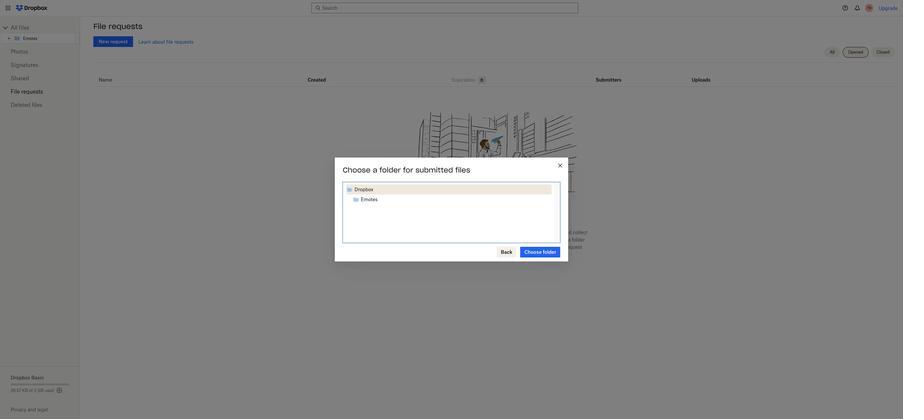 Task type: vqa. For each thing, say whether or not it's contained in the screenshot.
Folder, Soul Destroyer 'row'
no



Task type: describe. For each thing, give the bounding box(es) containing it.
so
[[494, 245, 499, 250]]

requests inside file requests link
[[21, 88, 43, 95]]

anyone,
[[445, 230, 462, 236]]

0 horizontal spatial file requests
[[11, 88, 43, 95]]

1 column header from the left
[[596, 68, 623, 84]]

basic
[[31, 375, 44, 381]]

used
[[45, 389, 54, 394]]

or
[[548, 230, 553, 236]]

created button
[[308, 76, 326, 84]]

name
[[99, 77, 112, 83]]

privacy and legal
[[11, 407, 48, 413]]

is
[[465, 245, 468, 250]]

learn about file requests
[[138, 39, 193, 45]]

organized
[[515, 237, 537, 243]]

dropbox basic
[[11, 375, 44, 381]]

you
[[409, 245, 417, 250]]

back button
[[497, 247, 517, 258]]

collect
[[573, 230, 588, 236]]

kb
[[22, 389, 28, 394]]

from for anyone,
[[434, 230, 444, 236]]

request
[[404, 230, 422, 236]]

cannot
[[454, 252, 469, 258]]

28.57
[[11, 389, 21, 394]]

deleted
[[11, 102, 30, 108]]

need
[[432, 213, 452, 222]]

for
[[403, 166, 413, 175]]

submitted
[[416, 166, 453, 175]]

account.
[[518, 252, 537, 258]]

access
[[471, 252, 486, 258]]

1 vertical spatial file
[[11, 88, 20, 95]]

photos link
[[11, 45, 69, 58]]

2
[[34, 389, 36, 394]]

0 vertical spatial file
[[166, 39, 173, 45]]

2 horizontal spatial your
[[547, 245, 556, 250]]

from for someone?
[[497, 213, 516, 222]]

all files tree
[[1, 22, 80, 44]]

learn about file requests link
[[138, 39, 193, 45]]

dropbox inside tree item
[[355, 187, 373, 192]]

files for request
[[423, 230, 432, 236]]

all files link
[[11, 22, 80, 33]]

opened
[[848, 50, 864, 55]]

upgrade link
[[879, 5, 898, 11]]

dropbox.
[[436, 237, 455, 243]]

files for deleted
[[32, 102, 42, 108]]

files inside "dialog"
[[455, 166, 470, 175]]

legal
[[37, 407, 48, 413]]

get more space image
[[55, 387, 63, 395]]

files
[[457, 237, 467, 243]]

emotes inside the all files tree
[[23, 36, 37, 41]]

2 column header from the left
[[692, 68, 719, 84]]

about
[[152, 39, 165, 45]]

something
[[455, 213, 495, 222]]

choose a folder for submitted files dialog
[[335, 158, 568, 262]]

choose folder button
[[521, 247, 560, 258]]

will
[[468, 237, 476, 243]]

0 vertical spatial requests
[[109, 22, 143, 31]]

file requests link
[[11, 85, 69, 98]]

folder inside 'button'
[[543, 250, 556, 255]]

created
[[308, 77, 326, 83]]

all button
[[825, 47, 840, 58]]

of
[[29, 389, 33, 394]]

upgrade
[[879, 5, 898, 11]]

28.57 kb of 2 gb used
[[11, 389, 54, 394]]

shared link
[[11, 72, 69, 85]]

emotes link
[[14, 34, 74, 42]]

files for all
[[19, 24, 29, 31]]



Task type: locate. For each thing, give the bounding box(es) containing it.
2 vertical spatial a
[[548, 237, 551, 243]]

privacy and legal link
[[11, 407, 80, 413]]

dropbox logo - go to the homepage image
[[13, 3, 50, 13]]

1 horizontal spatial from
[[497, 213, 516, 222]]

and
[[564, 230, 572, 236], [28, 407, 36, 413]]

your up choose.
[[425, 237, 434, 243]]

1 horizontal spatial file requests
[[93, 22, 143, 31]]

dropbox tree item
[[347, 185, 552, 195]]

1 vertical spatial choose
[[525, 250, 542, 255]]

0 vertical spatial emotes
[[23, 36, 37, 41]]

2 horizontal spatial requests
[[174, 39, 193, 45]]

files
[[19, 24, 29, 31], [32, 102, 42, 108], [455, 166, 470, 175], [423, 230, 432, 236]]

file
[[93, 22, 106, 31], [11, 88, 20, 95]]

0 horizontal spatial folder
[[380, 166, 401, 175]]

0 vertical spatial a
[[373, 166, 377, 175]]

a
[[373, 166, 377, 175], [505, 230, 508, 236], [548, 237, 551, 243]]

choose
[[343, 166, 371, 175], [525, 250, 542, 255]]

signatures link
[[11, 58, 69, 72]]

who
[[514, 245, 523, 250]]

all for all files
[[11, 24, 17, 31]]

0 horizontal spatial choose
[[343, 166, 371, 175]]

requests right about at left top
[[174, 39, 193, 45]]

emotes
[[23, 36, 37, 41], [361, 197, 378, 202]]

file right about at left top
[[166, 39, 173, 45]]

1 horizontal spatial file
[[93, 22, 106, 31]]

row containing name
[[93, 65, 898, 87]]

0 horizontal spatial file
[[11, 88, 20, 95]]

files up in
[[423, 230, 432, 236]]

closed
[[877, 50, 890, 55]]

a left for
[[373, 166, 377, 175]]

deleted files
[[11, 102, 42, 108]]

file requests up learn
[[93, 22, 143, 31]]

0 horizontal spatial your
[[425, 237, 434, 243]]

all for all
[[830, 50, 835, 55]]

1 vertical spatial a
[[505, 230, 508, 236]]

all inside tree
[[11, 24, 17, 31]]

0 horizontal spatial requests
[[21, 88, 43, 95]]

all up photos
[[11, 24, 17, 31]]

0 horizontal spatial all
[[11, 24, 17, 31]]

1 horizontal spatial all
[[830, 50, 835, 55]]

request files from anyone, whether they have a dropbox account or not, and collect them in your dropbox. files will be automatically organized into a dropbox folder you choose. your privacy is important, so those who upload to your file request cannot access your dropbox account.
[[404, 230, 588, 258]]

whether
[[463, 230, 482, 236]]

signatures
[[11, 62, 38, 68]]

0 horizontal spatial emotes
[[23, 36, 37, 41]]

1 horizontal spatial your
[[487, 252, 497, 258]]

0 vertical spatial from
[[497, 213, 516, 222]]

1 horizontal spatial folder
[[543, 250, 556, 255]]

files up dropbox tree item
[[455, 166, 470, 175]]

and left legal
[[28, 407, 36, 413]]

all
[[11, 24, 17, 31], [830, 50, 835, 55]]

from
[[497, 213, 516, 222], [434, 230, 444, 236]]

all files
[[11, 24, 29, 31]]

dropbox
[[355, 187, 373, 192], [509, 230, 528, 236], [552, 237, 571, 243], [498, 252, 517, 258], [11, 375, 30, 381]]

1 horizontal spatial requests
[[109, 22, 143, 31]]

0 vertical spatial choose
[[343, 166, 371, 175]]

0 vertical spatial and
[[564, 230, 572, 236]]

0 horizontal spatial and
[[28, 407, 36, 413]]

choose folder
[[525, 250, 556, 255]]

gb
[[37, 389, 44, 394]]

1 vertical spatial your
[[547, 245, 556, 250]]

opened button
[[843, 47, 869, 58]]

upload
[[524, 245, 540, 250]]

0 vertical spatial file
[[93, 22, 106, 31]]

file left request
[[558, 245, 564, 250]]

1 horizontal spatial column header
[[692, 68, 719, 84]]

choose a folder for submitted files
[[343, 166, 470, 175]]

folder down into on the right bottom of the page
[[543, 250, 556, 255]]

0 vertical spatial your
[[425, 237, 434, 243]]

1 vertical spatial emotes
[[361, 197, 378, 202]]

those
[[500, 245, 513, 250]]

automatically
[[484, 237, 514, 243]]

column header
[[596, 68, 623, 84], [692, 68, 719, 84]]

all inside button
[[830, 50, 835, 55]]

all left opened
[[830, 50, 835, 55]]

2 vertical spatial your
[[487, 252, 497, 258]]

back
[[501, 250, 513, 255]]

1 vertical spatial and
[[28, 407, 36, 413]]

2 horizontal spatial a
[[548, 237, 551, 243]]

from up dropbox.
[[434, 230, 444, 236]]

group inside choose a folder for submitted files "dialog"
[[347, 185, 552, 205]]

deleted files link
[[11, 98, 69, 112]]

0 horizontal spatial from
[[434, 230, 444, 236]]

files down "dropbox logo - go to the homepage"
[[19, 24, 29, 31]]

and inside the request files from anyone, whether they have a dropbox account or not, and collect them in your dropbox. files will be automatically organized into a dropbox folder you choose. your privacy is important, so those who upload to your file request cannot access your dropbox account.
[[564, 230, 572, 236]]

choose.
[[418, 245, 435, 250]]

your
[[425, 237, 434, 243], [547, 245, 556, 250], [487, 252, 497, 258]]

group containing dropbox
[[347, 185, 552, 205]]

0 horizontal spatial file
[[166, 39, 173, 45]]

1 horizontal spatial choose
[[525, 250, 542, 255]]

global header element
[[0, 0, 903, 16]]

someone?
[[518, 213, 559, 222]]

files inside tree
[[19, 24, 29, 31]]

choose inside 'button'
[[525, 250, 542, 255]]

2 horizontal spatial folder
[[572, 237, 585, 243]]

1 vertical spatial folder
[[572, 237, 585, 243]]

0 horizontal spatial column header
[[596, 68, 623, 84]]

folder inside the request files from anyone, whether they have a dropbox account or not, and collect them in your dropbox. files will be automatically organized into a dropbox folder you choose. your privacy is important, so those who upload to your file request cannot access your dropbox account.
[[572, 237, 585, 243]]

request
[[566, 245, 582, 250]]

requests up learn
[[109, 22, 143, 31]]

photos
[[11, 48, 28, 55]]

pro trial element
[[475, 76, 486, 84]]

folder left for
[[380, 166, 401, 175]]

files down file requests link
[[32, 102, 42, 108]]

0 vertical spatial folder
[[380, 166, 401, 175]]

need something from someone?
[[432, 213, 559, 222]]

your right 'to'
[[547, 245, 556, 250]]

choose for choose a folder for submitted files
[[343, 166, 371, 175]]

file inside the request files from anyone, whether they have a dropbox account or not, and collect them in your dropbox. files will be automatically organized into a dropbox folder you choose. your privacy is important, so those who upload to your file request cannot access your dropbox account.
[[558, 245, 564, 250]]

choose for choose folder
[[525, 250, 542, 255]]

from inside the request files from anyone, whether they have a dropbox account or not, and collect them in your dropbox. files will be automatically organized into a dropbox folder you choose. your privacy is important, so those who upload to your file request cannot access your dropbox account.
[[434, 230, 444, 236]]

requests
[[109, 22, 143, 31], [174, 39, 193, 45], [21, 88, 43, 95]]

into
[[538, 237, 547, 243]]

learn
[[138, 39, 151, 45]]

1 horizontal spatial a
[[505, 230, 508, 236]]

important,
[[470, 245, 493, 250]]

from up have on the bottom of page
[[497, 213, 516, 222]]

in
[[419, 237, 423, 243]]

they
[[483, 230, 492, 236]]

group
[[347, 185, 552, 205]]

file requests up deleted files
[[11, 88, 43, 95]]

1 vertical spatial file requests
[[11, 88, 43, 95]]

a inside "dialog"
[[373, 166, 377, 175]]

not,
[[554, 230, 562, 236]]

2 vertical spatial requests
[[21, 88, 43, 95]]

0 horizontal spatial a
[[373, 166, 377, 175]]

your down the so
[[487, 252, 497, 258]]

privacy
[[448, 245, 463, 250]]

to
[[541, 245, 545, 250]]

0 vertical spatial file requests
[[93, 22, 143, 31]]

privacy
[[11, 407, 26, 413]]

2 vertical spatial folder
[[543, 250, 556, 255]]

file requests
[[93, 22, 143, 31], [11, 88, 43, 95]]

1 horizontal spatial and
[[564, 230, 572, 236]]

file
[[166, 39, 173, 45], [558, 245, 564, 250]]

requests up deleted files
[[21, 88, 43, 95]]

be
[[477, 237, 483, 243]]

row
[[93, 65, 898, 87]]

and right not,
[[564, 230, 572, 236]]

folder down collect
[[572, 237, 585, 243]]

a right into on the right bottom of the page
[[548, 237, 551, 243]]

folder
[[380, 166, 401, 175], [572, 237, 585, 243], [543, 250, 556, 255]]

a right have on the bottom of page
[[505, 230, 508, 236]]

1 vertical spatial all
[[830, 50, 835, 55]]

have
[[494, 230, 504, 236]]

files inside the request files from anyone, whether they have a dropbox account or not, and collect them in your dropbox. files will be automatically organized into a dropbox folder you choose. your privacy is important, so those who upload to your file request cannot access your dropbox account.
[[423, 230, 432, 236]]

account
[[529, 230, 547, 236]]

1 vertical spatial file
[[558, 245, 564, 250]]

1 vertical spatial from
[[434, 230, 444, 236]]

closed button
[[872, 47, 895, 58]]

0 vertical spatial all
[[11, 24, 17, 31]]

1 vertical spatial requests
[[174, 39, 193, 45]]

1 horizontal spatial emotes
[[361, 197, 378, 202]]

your
[[436, 245, 446, 250]]

shared
[[11, 75, 29, 82]]

emotes inside group
[[361, 197, 378, 202]]

them
[[406, 237, 418, 243]]

1 horizontal spatial file
[[558, 245, 564, 250]]



